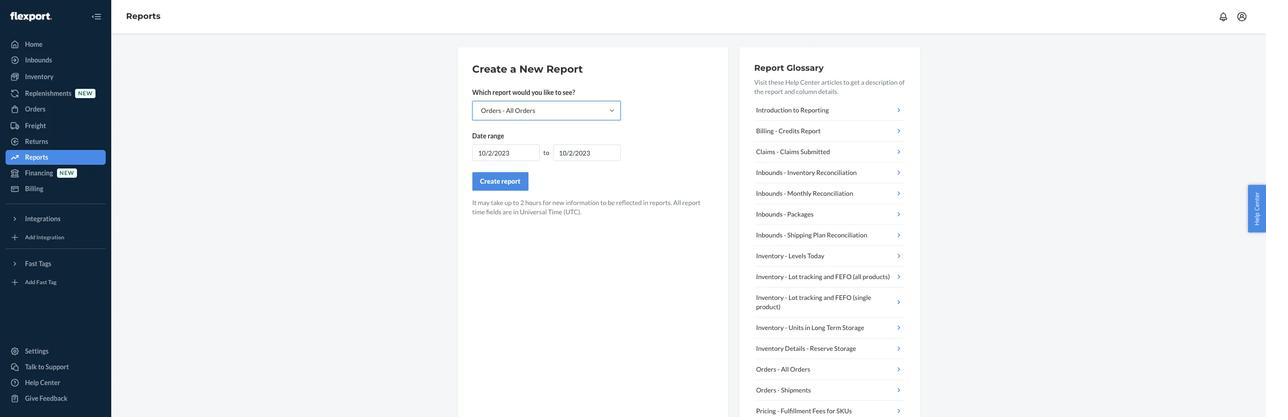 Task type: describe. For each thing, give the bounding box(es) containing it.
fast inside "add fast tag" link
[[36, 279, 47, 286]]

close navigation image
[[91, 11, 102, 22]]

2 vertical spatial reconciliation
[[827, 231, 868, 239]]

date
[[472, 132, 487, 140]]

talk to support
[[25, 364, 69, 372]]

inbounds - inventory reconciliation
[[757, 169, 857, 177]]

talk
[[25, 364, 37, 372]]

get
[[851, 78, 860, 86]]

inventory details - reserve storage
[[757, 345, 857, 353]]

shipping
[[788, 231, 812, 239]]

inventory - lot tracking and fefo (all products) button
[[755, 267, 906, 288]]

orders - all orders button
[[755, 360, 906, 381]]

articles
[[822, 78, 843, 86]]

report inside visit these help center articles to get a description of the report and column details.
[[765, 88, 784, 96]]

new for financing
[[60, 170, 74, 177]]

lot for inventory - lot tracking and fefo (single product)
[[789, 294, 798, 302]]

settings
[[25, 348, 49, 356]]

which
[[472, 89, 492, 96]]

date range
[[472, 132, 504, 140]]

freight
[[25, 122, 46, 130]]

and for inventory - lot tracking and fefo (single product)
[[824, 294, 835, 302]]

fast tags button
[[6, 257, 106, 272]]

hours
[[526, 199, 542, 207]]

1 claims from the left
[[757, 148, 776, 156]]

orders - all orders inside button
[[757, 366, 811, 374]]

inventory for inventory - lot tracking and fefo (single product)
[[757, 294, 784, 302]]

claims - claims submitted button
[[755, 142, 906, 163]]

inventory for inventory details - reserve storage
[[757, 345, 784, 353]]

0 vertical spatial orders - all orders
[[481, 107, 536, 115]]

pricing - fulfillment fees for skus
[[757, 408, 852, 416]]

units
[[789, 324, 804, 332]]

introduction to reporting
[[757, 106, 829, 114]]

- for "claims - claims submitted" button
[[777, 148, 779, 156]]

report inside 'it may take up to 2 hours for new information to be reflected in reports. all report time fields are in universal time (utc).'
[[683, 199, 701, 207]]

would
[[513, 89, 531, 96]]

pricing
[[757, 408, 776, 416]]

introduction to reporting button
[[755, 100, 906, 121]]

inbounds for inbounds - inventory reconciliation
[[757, 169, 783, 177]]

fulfillment
[[781, 408, 812, 416]]

range
[[488, 132, 504, 140]]

visit these help center articles to get a description of the report and column details.
[[755, 78, 905, 96]]

inventory - levels today button
[[755, 246, 906, 267]]

report for billing - credits report
[[801, 127, 821, 135]]

like
[[544, 89, 554, 96]]

credits
[[779, 127, 800, 135]]

universal
[[520, 208, 547, 216]]

center inside help center link
[[40, 379, 60, 387]]

billing for billing
[[25, 185, 43, 193]]

0 vertical spatial a
[[510, 63, 517, 76]]

take
[[491, 199, 504, 207]]

inventory - units in long term storage
[[757, 324, 865, 332]]

report glossary
[[755, 63, 824, 73]]

0 horizontal spatial reports link
[[6, 150, 106, 165]]

submitted
[[801, 148, 831, 156]]

replenishments
[[25, 90, 72, 97]]

report left would
[[493, 89, 511, 96]]

create report
[[480, 178, 521, 186]]

fefo for (single
[[836, 294, 852, 302]]

reconciliation for inbounds - monthly reconciliation
[[813, 190, 854, 198]]

it
[[472, 199, 477, 207]]

- up range
[[503, 107, 505, 115]]

be
[[608, 199, 615, 207]]

financing
[[25, 169, 53, 177]]

tags
[[39, 260, 51, 268]]

(single
[[853, 294, 872, 302]]

inventory up 'monthly'
[[788, 169, 816, 177]]

inventory for inventory - units in long term storage
[[757, 324, 784, 332]]

inbounds for inbounds - shipping plan reconciliation
[[757, 231, 783, 239]]

and for inventory - lot tracking and fefo (all products)
[[824, 273, 835, 281]]

flexport logo image
[[10, 12, 52, 21]]

- for billing - credits report "button"
[[776, 127, 778, 135]]

- for pricing - fulfillment fees for skus button
[[778, 408, 780, 416]]

0 vertical spatial in
[[644, 199, 649, 207]]

inventory link
[[6, 70, 106, 84]]

1 horizontal spatial reports
[[126, 11, 161, 21]]

integration
[[36, 234, 64, 241]]

reflected
[[616, 199, 642, 207]]

add for add integration
[[25, 234, 35, 241]]

2
[[521, 199, 524, 207]]

billing - credits report
[[757, 127, 821, 135]]

- for inventory - levels today button
[[786, 252, 788, 260]]

a inside visit these help center articles to get a description of the report and column details.
[[862, 78, 865, 86]]

reports.
[[650, 199, 672, 207]]

these
[[769, 78, 785, 86]]

add integration
[[25, 234, 64, 241]]

- for inbounds - inventory reconciliation button
[[784, 169, 787, 177]]

fast inside fast tags dropdown button
[[25, 260, 37, 268]]

0 horizontal spatial reports
[[25, 154, 48, 161]]

inventory for inventory - levels today
[[757, 252, 784, 260]]

the
[[755, 88, 764, 96]]

billing link
[[6, 182, 106, 197]]

- for the orders - shipments button
[[778, 387, 780, 395]]

orders down the which
[[481, 107, 502, 115]]

for inside button
[[827, 408, 836, 416]]

give feedback
[[25, 395, 67, 403]]

inbounds - monthly reconciliation button
[[755, 184, 906, 205]]

orders down which report would you like to see?
[[515, 107, 536, 115]]

center inside visit these help center articles to get a description of the report and column details.
[[801, 78, 821, 86]]

lot for inventory - lot tracking and fefo (all products)
[[789, 273, 798, 281]]

center inside the help center button
[[1254, 192, 1262, 211]]

- for orders - all orders button at the right
[[778, 366, 780, 374]]

shipments
[[782, 387, 812, 395]]

plan
[[814, 231, 826, 239]]

create a new report
[[472, 63, 583, 76]]

2 10/2/2023 from the left
[[559, 149, 591, 157]]

storage inside button
[[835, 345, 857, 353]]

levels
[[789, 252, 807, 260]]

inventory - lot tracking and fefo (all products)
[[757, 273, 891, 281]]

feedback
[[40, 395, 67, 403]]

inventory details - reserve storage button
[[755, 339, 906, 360]]

claims - claims submitted
[[757, 148, 831, 156]]

description
[[866, 78, 898, 86]]

give feedback button
[[6, 392, 106, 407]]

open notifications image
[[1219, 11, 1230, 22]]



Task type: locate. For each thing, give the bounding box(es) containing it.
lot
[[789, 273, 798, 281], [789, 294, 798, 302]]

inventory left details
[[757, 345, 784, 353]]

2 vertical spatial new
[[553, 199, 565, 207]]

inventory up product)
[[757, 294, 784, 302]]

1 vertical spatial new
[[60, 170, 74, 177]]

2 horizontal spatial new
[[553, 199, 565, 207]]

1 horizontal spatial new
[[78, 90, 93, 97]]

- for inbounds - shipping plan reconciliation button
[[784, 231, 787, 239]]

inbounds - monthly reconciliation
[[757, 190, 854, 198]]

2 vertical spatial and
[[824, 294, 835, 302]]

add inside add integration "link"
[[25, 234, 35, 241]]

time
[[472, 208, 485, 216]]

1 lot from the top
[[789, 273, 798, 281]]

report inside "button"
[[801, 127, 821, 135]]

- down billing - credits report
[[777, 148, 779, 156]]

0 horizontal spatial all
[[506, 107, 514, 115]]

0 vertical spatial create
[[472, 63, 508, 76]]

up
[[505, 199, 512, 207]]

1 vertical spatial fefo
[[836, 294, 852, 302]]

reconciliation down "claims - claims submitted" button
[[817, 169, 857, 177]]

create report button
[[472, 173, 529, 191]]

inbounds for inbounds
[[25, 56, 52, 64]]

orders - shipments
[[757, 387, 812, 395]]

inbounds down home
[[25, 56, 52, 64]]

1 vertical spatial lot
[[789, 294, 798, 302]]

a left "new" on the top left
[[510, 63, 517, 76]]

for
[[543, 199, 552, 207], [827, 408, 836, 416]]

1 horizontal spatial reports link
[[126, 11, 161, 21]]

new for replenishments
[[78, 90, 93, 97]]

tracking down the today
[[800, 273, 823, 281]]

1 horizontal spatial 10/2/2023
[[559, 149, 591, 157]]

2 horizontal spatial center
[[1254, 192, 1262, 211]]

billing down financing
[[25, 185, 43, 193]]

- left packages
[[784, 211, 787, 219]]

0 vertical spatial billing
[[757, 127, 774, 135]]

details
[[786, 345, 806, 353]]

lot inside inventory - lot tracking and fefo (single product)
[[789, 294, 798, 302]]

report down reporting at the right top
[[801, 127, 821, 135]]

help inside help center link
[[25, 379, 39, 387]]

fefo left (all
[[836, 273, 852, 281]]

billing for billing - credits report
[[757, 127, 774, 135]]

2 vertical spatial center
[[40, 379, 60, 387]]

inventory for inventory - lot tracking and fefo (all products)
[[757, 273, 784, 281]]

0 horizontal spatial help
[[25, 379, 39, 387]]

1 horizontal spatial a
[[862, 78, 865, 86]]

claims
[[757, 148, 776, 156], [781, 148, 800, 156]]

1 vertical spatial tracking
[[800, 294, 823, 302]]

help inside button
[[1254, 213, 1262, 226]]

settings link
[[6, 345, 106, 360]]

0 horizontal spatial a
[[510, 63, 517, 76]]

2 vertical spatial in
[[806, 324, 811, 332]]

inventory inside inventory - lot tracking and fefo (single product)
[[757, 294, 784, 302]]

fefo for (all
[[836, 273, 852, 281]]

inbounds down inbounds - packages
[[757, 231, 783, 239]]

0 horizontal spatial claims
[[757, 148, 776, 156]]

- up orders - shipments
[[778, 366, 780, 374]]

inbounds up inbounds - packages
[[757, 190, 783, 198]]

0 horizontal spatial billing
[[25, 185, 43, 193]]

in left reports.
[[644, 199, 649, 207]]

report down these
[[765, 88, 784, 96]]

help center button
[[1249, 185, 1267, 233]]

1 horizontal spatial help
[[786, 78, 799, 86]]

long
[[812, 324, 826, 332]]

inbounds
[[25, 56, 52, 64], [757, 169, 783, 177], [757, 190, 783, 198], [757, 211, 783, 219], [757, 231, 783, 239]]

10/2/2023
[[479, 149, 510, 157], [559, 149, 591, 157]]

- for inventory - lot tracking and fefo (all products) button
[[786, 273, 788, 281]]

report for create a new report
[[547, 63, 583, 76]]

storage right the term
[[843, 324, 865, 332]]

reporting
[[801, 106, 829, 114]]

1 vertical spatial reports link
[[6, 150, 106, 165]]

add down fast tags
[[25, 279, 35, 286]]

fast tags
[[25, 260, 51, 268]]

orders up freight
[[25, 105, 46, 113]]

inbounds left packages
[[757, 211, 783, 219]]

add for add fast tag
[[25, 279, 35, 286]]

lot down inventory - levels today
[[789, 273, 798, 281]]

report up see?
[[547, 63, 583, 76]]

fees
[[813, 408, 826, 416]]

1 horizontal spatial for
[[827, 408, 836, 416]]

1 horizontal spatial center
[[801, 78, 821, 86]]

for up the time
[[543, 199, 552, 207]]

a
[[510, 63, 517, 76], [862, 78, 865, 86]]

1 tracking from the top
[[800, 273, 823, 281]]

0 horizontal spatial orders - all orders
[[481, 107, 536, 115]]

add
[[25, 234, 35, 241], [25, 279, 35, 286]]

fefo inside inventory - lot tracking and fefo (single product)
[[836, 294, 852, 302]]

freight link
[[6, 119, 106, 134]]

in left 'long'
[[806, 324, 811, 332]]

0 horizontal spatial center
[[40, 379, 60, 387]]

details.
[[819, 88, 839, 96]]

pricing - fulfillment fees for skus button
[[755, 402, 906, 418]]

inventory down inventory - levels today
[[757, 273, 784, 281]]

2 lot from the top
[[789, 294, 798, 302]]

in right "are"
[[514, 208, 519, 216]]

0 vertical spatial add
[[25, 234, 35, 241]]

inbounds - packages button
[[755, 205, 906, 225]]

reconciliation down inbounds - inventory reconciliation button
[[813, 190, 854, 198]]

inbounds down 'claims - claims submitted'
[[757, 169, 783, 177]]

new up the time
[[553, 199, 565, 207]]

- up inventory - units in long term storage
[[786, 294, 788, 302]]

reconciliation down inbounds - packages button
[[827, 231, 868, 239]]

1 horizontal spatial in
[[644, 199, 649, 207]]

- left shipments
[[778, 387, 780, 395]]

- inside "button"
[[776, 127, 778, 135]]

- inside 'button'
[[784, 190, 787, 198]]

2 claims from the left
[[781, 148, 800, 156]]

- down 'claims - claims submitted'
[[784, 169, 787, 177]]

introduction
[[757, 106, 792, 114]]

0 vertical spatial and
[[785, 88, 795, 96]]

1 vertical spatial reconciliation
[[813, 190, 854, 198]]

visit
[[755, 78, 768, 86]]

fields
[[487, 208, 502, 216]]

new up orders link
[[78, 90, 93, 97]]

in inside "button"
[[806, 324, 811, 332]]

0 vertical spatial reports link
[[126, 11, 161, 21]]

and down inventory - lot tracking and fefo (all products) button
[[824, 294, 835, 302]]

0 vertical spatial reports
[[126, 11, 161, 21]]

to inside button
[[794, 106, 800, 114]]

add integration link
[[6, 231, 106, 245]]

packages
[[788, 211, 814, 219]]

- for inbounds - packages button
[[784, 211, 787, 219]]

2 horizontal spatial all
[[782, 366, 789, 374]]

orders - all orders up orders - shipments
[[757, 366, 811, 374]]

0 vertical spatial tracking
[[800, 273, 823, 281]]

report right reports.
[[683, 199, 701, 207]]

integrations button
[[6, 212, 106, 227]]

inventory inside button
[[757, 252, 784, 260]]

fast left tag
[[36, 279, 47, 286]]

reconciliation for inbounds - inventory reconciliation
[[817, 169, 857, 177]]

inventory for inventory
[[25, 73, 54, 81]]

add inside "add fast tag" link
[[25, 279, 35, 286]]

inbounds - shipping plan reconciliation
[[757, 231, 868, 239]]

orders up shipments
[[791, 366, 811, 374]]

2 add from the top
[[25, 279, 35, 286]]

create
[[472, 63, 508, 76], [480, 178, 500, 186]]

1 vertical spatial orders - all orders
[[757, 366, 811, 374]]

claims down credits
[[781, 148, 800, 156]]

time
[[548, 208, 563, 216]]

inbounds for inbounds - packages
[[757, 211, 783, 219]]

create inside button
[[480, 178, 500, 186]]

to inside visit these help center articles to get a description of the report and column details.
[[844, 78, 850, 86]]

help inside visit these help center articles to get a description of the report and column details.
[[786, 78, 799, 86]]

2 vertical spatial help
[[25, 379, 39, 387]]

orders - all orders down would
[[481, 107, 536, 115]]

0 horizontal spatial in
[[514, 208, 519, 216]]

column
[[797, 88, 818, 96]]

inbounds for inbounds - monthly reconciliation
[[757, 190, 783, 198]]

orders up orders - shipments
[[757, 366, 777, 374]]

1 horizontal spatial billing
[[757, 127, 774, 135]]

reconciliation inside 'button'
[[813, 190, 854, 198]]

1 vertical spatial a
[[862, 78, 865, 86]]

tracking for (all
[[800, 273, 823, 281]]

- inside inventory - lot tracking and fefo (single product)
[[786, 294, 788, 302]]

reports link
[[126, 11, 161, 21], [6, 150, 106, 165]]

1 horizontal spatial report
[[755, 63, 785, 73]]

2 fefo from the top
[[836, 294, 852, 302]]

storage inside "button"
[[843, 324, 865, 332]]

2 horizontal spatial in
[[806, 324, 811, 332]]

report up up
[[502, 178, 521, 186]]

- left units
[[786, 324, 788, 332]]

integrations
[[25, 215, 61, 223]]

a right 'get'
[[862, 78, 865, 86]]

1 add from the top
[[25, 234, 35, 241]]

see?
[[563, 89, 576, 96]]

for inside 'it may take up to 2 hours for new information to be reflected in reports. all report time fields are in universal time (utc).'
[[543, 199, 552, 207]]

inbounds - inventory reconciliation button
[[755, 163, 906, 184]]

create for create a new report
[[472, 63, 508, 76]]

to
[[844, 78, 850, 86], [556, 89, 562, 96], [794, 106, 800, 114], [544, 149, 550, 157], [513, 199, 519, 207], [601, 199, 607, 207], [38, 364, 44, 372]]

- inside "button"
[[786, 324, 788, 332]]

returns
[[25, 138, 48, 146]]

- left the shipping
[[784, 231, 787, 239]]

report inside button
[[502, 178, 521, 186]]

which report would you like to see?
[[472, 89, 576, 96]]

inventory - units in long term storage button
[[755, 318, 906, 339]]

- for inbounds - monthly reconciliation 'button'
[[784, 190, 787, 198]]

inbounds - shipping plan reconciliation button
[[755, 225, 906, 246]]

(all
[[853, 273, 862, 281]]

- down inventory - levels today
[[786, 273, 788, 281]]

1 vertical spatial add
[[25, 279, 35, 286]]

0 vertical spatial lot
[[789, 273, 798, 281]]

tracking
[[800, 273, 823, 281], [800, 294, 823, 302]]

orders up pricing
[[757, 387, 777, 395]]

fefo
[[836, 273, 852, 281], [836, 294, 852, 302]]

inventory - lot tracking and fefo (single product) button
[[755, 288, 906, 318]]

you
[[532, 89, 543, 96]]

claims down billing - credits report
[[757, 148, 776, 156]]

- for inventory - lot tracking and fefo (single product) button
[[786, 294, 788, 302]]

1 vertical spatial in
[[514, 208, 519, 216]]

- inside button
[[786, 252, 788, 260]]

2 vertical spatial all
[[782, 366, 789, 374]]

report up these
[[755, 63, 785, 73]]

1 vertical spatial and
[[824, 273, 835, 281]]

all inside button
[[782, 366, 789, 374]]

all inside 'it may take up to 2 hours for new information to be reflected in reports. all report time fields are in universal time (utc).'
[[674, 199, 681, 207]]

(utc).
[[564, 208, 582, 216]]

orders
[[25, 105, 46, 113], [481, 107, 502, 115], [515, 107, 536, 115], [757, 366, 777, 374], [791, 366, 811, 374], [757, 387, 777, 395]]

add fast tag
[[25, 279, 57, 286]]

new inside 'it may take up to 2 hours for new information to be reflected in reports. all report time fields are in universal time (utc).'
[[553, 199, 565, 207]]

2 tracking from the top
[[800, 294, 823, 302]]

tag
[[48, 279, 57, 286]]

term
[[827, 324, 842, 332]]

orders - shipments button
[[755, 381, 906, 402]]

0 vertical spatial new
[[78, 90, 93, 97]]

0 horizontal spatial for
[[543, 199, 552, 207]]

0 vertical spatial all
[[506, 107, 514, 115]]

all right reports.
[[674, 199, 681, 207]]

orders - all orders
[[481, 107, 536, 115], [757, 366, 811, 374]]

inbounds inside inbounds - packages button
[[757, 211, 783, 219]]

1 10/2/2023 from the left
[[479, 149, 510, 157]]

inventory inside "button"
[[757, 324, 784, 332]]

lot up units
[[789, 294, 798, 302]]

1 vertical spatial help center
[[25, 379, 60, 387]]

1 vertical spatial reports
[[25, 154, 48, 161]]

- left levels at bottom right
[[786, 252, 788, 260]]

to inside button
[[38, 364, 44, 372]]

0 horizontal spatial help center
[[25, 379, 60, 387]]

2 horizontal spatial report
[[801, 127, 821, 135]]

inventory - lot tracking and fefo (single product)
[[757, 294, 872, 311]]

billing inside "button"
[[757, 127, 774, 135]]

create up the which
[[472, 63, 508, 76]]

for right fees on the right
[[827, 408, 836, 416]]

add left integration
[[25, 234, 35, 241]]

1 vertical spatial create
[[480, 178, 500, 186]]

fefo left (single
[[836, 294, 852, 302]]

tracking down inventory - lot tracking and fefo (all products) at the right bottom
[[800, 294, 823, 302]]

1 horizontal spatial help center
[[1254, 192, 1262, 226]]

- left credits
[[776, 127, 778, 135]]

inbounds inside inbounds - monthly reconciliation 'button'
[[757, 190, 783, 198]]

inbounds inside inbounds - inventory reconciliation button
[[757, 169, 783, 177]]

1 horizontal spatial orders - all orders
[[757, 366, 811, 374]]

1 vertical spatial all
[[674, 199, 681, 207]]

tracking for (single
[[800, 294, 823, 302]]

- left 'monthly'
[[784, 190, 787, 198]]

0 vertical spatial help
[[786, 78, 799, 86]]

storage right reserve
[[835, 345, 857, 353]]

tracking inside inventory - lot tracking and fefo (single product)
[[800, 294, 823, 302]]

0 vertical spatial reconciliation
[[817, 169, 857, 177]]

returns link
[[6, 135, 106, 149]]

1 vertical spatial storage
[[835, 345, 857, 353]]

0 vertical spatial storage
[[843, 324, 865, 332]]

- right details
[[807, 345, 809, 353]]

- for inventory - units in long term storage "button"
[[786, 324, 788, 332]]

0 horizontal spatial report
[[547, 63, 583, 76]]

and down inventory - levels today button
[[824, 273, 835, 281]]

billing down introduction
[[757, 127, 774, 135]]

inventory left levels at bottom right
[[757, 252, 784, 260]]

1 vertical spatial fast
[[36, 279, 47, 286]]

information
[[566, 199, 600, 207]]

monthly
[[788, 190, 812, 198]]

and inside visit these help center articles to get a description of the report and column details.
[[785, 88, 795, 96]]

are
[[503, 208, 512, 216]]

new up 'billing' link
[[60, 170, 74, 177]]

inventory
[[25, 73, 54, 81], [788, 169, 816, 177], [757, 252, 784, 260], [757, 273, 784, 281], [757, 294, 784, 302], [757, 324, 784, 332], [757, 345, 784, 353]]

1 vertical spatial center
[[1254, 192, 1262, 211]]

may
[[478, 199, 490, 207]]

1 vertical spatial billing
[[25, 185, 43, 193]]

1 vertical spatial for
[[827, 408, 836, 416]]

create up may
[[480, 178, 500, 186]]

all up orders - shipments
[[782, 366, 789, 374]]

fast left tags at the left of page
[[25, 260, 37, 268]]

1 fefo from the top
[[836, 273, 852, 281]]

today
[[808, 252, 825, 260]]

reserve
[[810, 345, 834, 353]]

1 horizontal spatial all
[[674, 199, 681, 207]]

create for create report
[[480, 178, 500, 186]]

help center inside button
[[1254, 192, 1262, 226]]

products)
[[863, 273, 891, 281]]

it may take up to 2 hours for new information to be reflected in reports. all report time fields are in universal time (utc).
[[472, 199, 701, 216]]

0 vertical spatial fefo
[[836, 273, 852, 281]]

of
[[900, 78, 905, 86]]

add fast tag link
[[6, 276, 106, 290]]

inventory up 'replenishments' at the top left of page
[[25, 73, 54, 81]]

product)
[[757, 303, 781, 311]]

0 vertical spatial for
[[543, 199, 552, 207]]

inbounds inside inbounds - shipping plan reconciliation button
[[757, 231, 783, 239]]

inventory down product)
[[757, 324, 784, 332]]

home link
[[6, 37, 106, 52]]

and inside inventory - lot tracking and fefo (single product)
[[824, 294, 835, 302]]

0 horizontal spatial 10/2/2023
[[479, 149, 510, 157]]

1 horizontal spatial claims
[[781, 148, 800, 156]]

orders link
[[6, 102, 106, 117]]

0 horizontal spatial new
[[60, 170, 74, 177]]

inbounds inside inbounds link
[[25, 56, 52, 64]]

billing
[[757, 127, 774, 135], [25, 185, 43, 193]]

0 vertical spatial center
[[801, 78, 821, 86]]

billing - credits report button
[[755, 121, 906, 142]]

0 vertical spatial help center
[[1254, 192, 1262, 226]]

- right pricing
[[778, 408, 780, 416]]

and left column
[[785, 88, 795, 96]]

and
[[785, 88, 795, 96], [824, 273, 835, 281], [824, 294, 835, 302]]

0 vertical spatial fast
[[25, 260, 37, 268]]

1 vertical spatial help
[[1254, 213, 1262, 226]]

open account menu image
[[1237, 11, 1248, 22]]

all down would
[[506, 107, 514, 115]]

2 horizontal spatial help
[[1254, 213, 1262, 226]]



